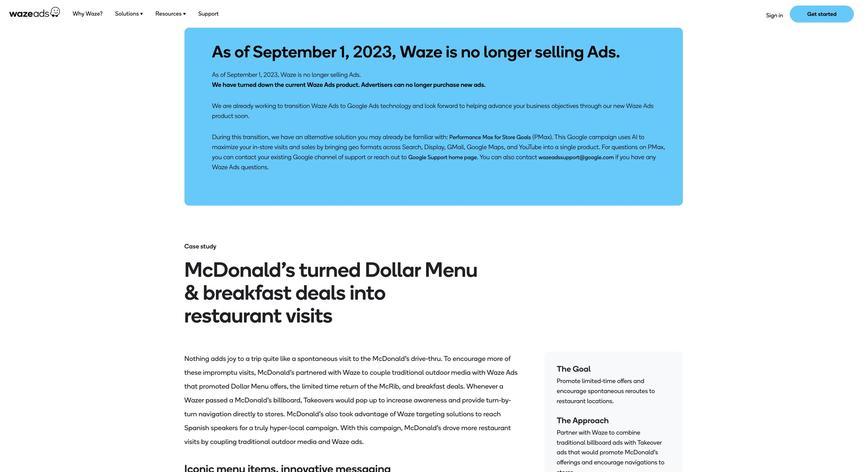 Task type: vqa. For each thing, say whether or not it's contained in the screenshot.
leftmost ENCOURAGE
yes



Task type: describe. For each thing, give the bounding box(es) containing it.
deals
[[295, 280, 346, 305]]

outdoor inside nothing adds joy to a trip quite like a spontaneous visit to the mcdonald's drive-thru. to encourage more of these impromptu visits, mcdonald's partnered with waze to couple traditional outdoor media with waze ads that promoted dollar menu offers, the limited time return of the mcrib, and breakfast deals. whenever a wazer passed a mcdonald's billboard,
[[425, 368, 450, 377]]

case study
[[184, 243, 216, 250]]

approach
[[573, 416, 609, 425]]

alternative
[[304, 133, 333, 141]]

this inside mcdonald's also took advantage of waze targeting solutions to reach spanish speakers for a truly hyper-local campaign. with this campaign, mcdonald's drove more restaurant visits by coupling traditional outdoor media and waze ads.
[[357, 424, 368, 432]]

that inside partner with waze to combine traditional billboard ads with takeover ads that would promote mcdonald's offerings and encourage navigations to stores.
[[568, 449, 580, 456]]

across
[[383, 143, 401, 151]]

get started
[[807, 11, 837, 17]]

2 contact from the left
[[516, 153, 537, 161]]

have inside if you have any waze ads questions.
[[631, 153, 644, 161]]

forward
[[437, 102, 458, 110]]

why waze?
[[73, 10, 103, 17]]

formats
[[360, 143, 382, 151]]

solution
[[335, 133, 356, 141]]

google inside google support home page . you can also contact wazeadssupport@google.com
[[408, 154, 426, 161]]

to right up
[[379, 396, 385, 404]]

support
[[345, 153, 366, 161]]

study
[[200, 243, 216, 250]]

you
[[480, 153, 490, 161]]

a right "like"
[[292, 354, 296, 363]]

product. inside as of september 1, 2023, waze is no longer selling ads. we have turned down the current waze ads product. advertisers can no longer purchase new ads.
[[336, 81, 360, 89]]

google up single
[[567, 133, 587, 141]]

would inside partner with waze to combine traditional billboard ads with takeover ads that would promote mcdonald's offerings and encourage navigations to stores.
[[581, 449, 598, 456]]

as of september 1, 2023, waze is no longer selling ads. we have turned down the current waze ads product. advertisers can no longer purchase new ads.
[[212, 71, 486, 89]]

and down an
[[289, 143, 300, 151]]

and up google support home page . you can also contact wazeadssupport@google.com at the top of the page
[[507, 143, 518, 151]]

contact inside (pmax). this google campaign uses ai to maximize your in-store visits and sales by bringing geo formats across search, display, gmail, google maps, and youtube into a single product. for questions on pmax, you can contact your existing google channel of support or reach out to
[[235, 153, 256, 161]]

visits inside mcdonald's turned dollar menu & breakfast deals into restaurant visits
[[286, 303, 332, 328]]

is for as of september 1, 2023, waze is no longer selling ads.
[[446, 42, 457, 62]]

helping
[[466, 102, 487, 110]]

campaign
[[589, 133, 617, 141]]

trip
[[251, 354, 261, 363]]

media inside mcdonald's also took advantage of waze targeting solutions to reach spanish speakers for a truly hyper-local campaign. with this campaign, mcdonald's drove more restaurant visits by coupling traditional outdoor media and waze ads.
[[297, 438, 317, 446]]

0 horizontal spatial ads
[[557, 449, 567, 456]]

2023, for as of september 1, 2023, waze is no longer selling ads. we have turned down the current waze ads product. advertisers can no longer purchase new ads.
[[263, 71, 279, 79]]

media inside nothing adds joy to a trip quite like a spontaneous visit to the mcdonald's drive-thru. to encourage more of these impromptu visits, mcdonald's partnered with waze to couple traditional outdoor media with waze ads that promoted dollar menu offers, the limited time return of the mcrib, and breakfast deals. whenever a wazer passed a mcdonald's billboard,
[[451, 368, 471, 377]]

have inside as of september 1, 2023, waze is no longer selling ads. we have turned down the current waze ads product. advertisers can no longer purchase new ads.
[[223, 81, 236, 89]]

encourage inside the promote limited-time offers and encourage spontaneous reroutes to restaurant locations.
[[557, 387, 586, 395]]

deals.
[[447, 382, 465, 390]]

ai
[[632, 133, 638, 141]]

as for as of september 1, 2023, waze is no longer selling ads. we have turned down the current waze ads product. advertisers can no longer purchase new ads.
[[212, 71, 219, 79]]

speakers
[[211, 424, 238, 432]]

nothing
[[184, 354, 209, 363]]

waze ads logo image
[[9, 7, 60, 17]]

1 horizontal spatial no
[[406, 81, 413, 89]]

support inside google support home page . you can also contact wazeadssupport@google.com
[[428, 154, 447, 161]]

started
[[818, 11, 837, 17]]

advertisers
[[361, 81, 393, 89]]

1 vertical spatial your
[[240, 143, 251, 151]]

time inside the promote limited-time offers and encourage spontaneous reroutes to restaurant locations.
[[603, 377, 616, 385]]

and inside we are already working to transition waze ads to google ads technology and look forward to helping advance your business objectives through our new waze ads product soon.
[[413, 102, 423, 110]]

the up billboard,
[[290, 382, 300, 390]]

advantage
[[355, 410, 388, 418]]

navigation
[[199, 410, 231, 418]]

performance max for store goals link
[[449, 134, 531, 141]]

takeovers would pop up to increase awareness and provide turn-by- turn navigation directly to stores.
[[184, 396, 511, 418]]

0 vertical spatial also
[[503, 153, 514, 161]]

store
[[502, 134, 515, 141]]

transition,
[[243, 133, 270, 141]]

that inside nothing adds joy to a trip quite like a spontaneous visit to the mcdonald's drive-thru. to encourage more of these impromptu visits, mcdonald's partnered with waze to couple traditional outdoor media with waze ads that promoted dollar menu offers, the limited time return of the mcrib, and breakfast deals. whenever a wazer passed a mcdonald's billboard,
[[184, 382, 198, 390]]

0 vertical spatial this
[[232, 133, 241, 141]]

to
[[444, 354, 451, 363]]

if
[[615, 153, 618, 161]]

combine
[[616, 429, 640, 436]]

quite
[[263, 354, 279, 363]]

longer for as of september 1, 2023, waze is no longer selling ads.
[[484, 42, 531, 62]]

encourage for partner with waze to combine traditional billboard ads with takeover ads that would promote mcdonald's offerings and encourage navigations to stores.
[[594, 459, 624, 466]]

new inside we are already working to transition waze ads to google ads technology and look forward to helping advance your business objectives through our new waze ads product soon.
[[613, 102, 625, 110]]

purchase
[[433, 81, 459, 89]]

if you have any waze ads questions.
[[212, 153, 656, 171]]

thru.
[[428, 354, 443, 363]]

why
[[73, 10, 84, 17]]

transition
[[284, 102, 310, 110]]

no for as of september 1, 2023, waze is no longer selling ads.
[[461, 42, 480, 62]]

would inside takeovers would pop up to increase awareness and provide turn-by- turn navigation directly to stores.
[[335, 396, 354, 404]]

questions.
[[241, 163, 269, 171]]

down
[[258, 81, 273, 89]]

may
[[369, 133, 381, 141]]

a left trip
[[246, 354, 250, 363]]

can inside (pmax). this google campaign uses ai to maximize your in-store visits and sales by bringing geo formats across search, display, gmail, google maps, and youtube into a single product. for questions on pmax, you can contact your existing google channel of support or reach out to
[[223, 153, 234, 161]]

max
[[482, 134, 493, 141]]

business
[[526, 102, 550, 110]]

breakfast inside mcdonald's turned dollar menu & breakfast deals into restaurant visits
[[203, 280, 291, 305]]

performance
[[449, 134, 481, 141]]

takeovers
[[303, 396, 334, 404]]

during
[[212, 133, 230, 141]]

ads. for as of september 1, 2023, waze is no longer selling ads. we have turned down the current waze ads product. advertisers can no longer purchase new ads.
[[349, 71, 361, 79]]

goal
[[573, 364, 591, 374]]

technology
[[380, 102, 411, 110]]

dollar inside nothing adds joy to a trip quite like a spontaneous visit to the mcdonald's drive-thru. to encourage more of these impromptu visits, mcdonald's partnered with waze to couple traditional outdoor media with waze ads that promoted dollar menu offers, the limited time return of the mcrib, and breakfast deals. whenever a wazer passed a mcdonald's billboard,
[[231, 382, 249, 390]]

partnered
[[296, 368, 326, 377]]

limited-
[[582, 377, 603, 385]]

passed
[[205, 396, 228, 404]]

is for as of september 1, 2023, waze is no longer selling ads. we have turned down the current waze ads product. advertisers can no longer purchase new ads.
[[298, 71, 302, 79]]

we are already working to transition waze ads to google ads technology and look forward to helping advance your business objectives through our new waze ads product soon.
[[212, 102, 654, 120]]

no for as of september 1, 2023, waze is no longer selling ads. we have turned down the current waze ads product. advertisers can no longer purchase new ads.
[[303, 71, 310, 79]]

with down combine
[[624, 439, 636, 446]]

case
[[184, 243, 199, 250]]

are
[[223, 102, 232, 110]]

local
[[289, 424, 304, 432]]

navigations
[[625, 459, 657, 466]]

awareness
[[414, 396, 447, 404]]

promoted
[[199, 382, 229, 390]]

provide
[[462, 396, 485, 404]]

to right visit
[[353, 354, 359, 363]]

to inside the promote limited-time offers and encourage spontaneous reroutes to restaurant locations.
[[649, 387, 655, 395]]

promote
[[600, 449, 623, 456]]

traditional inside partner with waze to combine traditional billboard ads with takeover ads that would promote mcdonald's offerings and encourage navigations to stores.
[[557, 439, 585, 446]]

get started link
[[790, 5, 854, 22]]

why waze? link
[[72, 9, 103, 19]]

visits inside mcdonald's also took advantage of waze targeting solutions to reach spanish speakers for a truly hyper-local campaign. with this campaign, mcdonald's drove more restaurant visits by coupling traditional outdoor media and waze ads.
[[184, 438, 200, 446]]

billboard,
[[273, 396, 302, 404]]

adds
[[211, 354, 226, 363]]

reach inside mcdonald's also took advantage of waze targeting solutions to reach spanish speakers for a truly hyper-local campaign. with this campaign, mcdonald's drove more restaurant visits by coupling traditional outdoor media and waze ads.
[[483, 410, 501, 418]]

working
[[255, 102, 276, 110]]

to left helping
[[459, 102, 465, 110]]

solutions
[[446, 410, 474, 418]]

to right working
[[277, 102, 283, 110]]

directly
[[233, 410, 256, 418]]

with down visit
[[328, 368, 341, 377]]

and inside mcdonald's also took advantage of waze targeting solutions to reach spanish speakers for a truly hyper-local campaign. with this campaign, mcdonald's drove more restaurant visits by coupling traditional outdoor media and waze ads.
[[318, 438, 330, 446]]

google up .
[[467, 143, 487, 151]]

this
[[554, 133, 566, 141]]

traditional inside nothing adds joy to a trip quite like a spontaneous visit to the mcdonald's drive-thru. to encourage more of these impromptu visits, mcdonald's partnered with waze to couple traditional outdoor media with waze ads that promoted dollar menu offers, the limited time return of the mcrib, and breakfast deals. whenever a wazer passed a mcdonald's billboard,
[[392, 368, 424, 377]]

truly
[[255, 424, 268, 432]]

(pmax).
[[533, 133, 553, 141]]

1 horizontal spatial have
[[281, 133, 294, 141]]

in-
[[253, 143, 260, 151]]

ads. inside mcdonald's also took advantage of waze targeting solutions to reach spanish speakers for a truly hyper-local campaign. with this campaign, mcdonald's drove more restaurant visits by coupling traditional outdoor media and waze ads.
[[351, 438, 364, 446]]

spontaneous inside nothing adds joy to a trip quite like a spontaneous visit to the mcdonald's drive-thru. to encourage more of these impromptu visits, mcdonald's partnered with waze to couple traditional outdoor media with waze ads that promoted dollar menu offers, the limited time return of the mcrib, and breakfast deals. whenever a wazer passed a mcdonald's billboard,
[[297, 354, 338, 363]]

of inside (pmax). this google campaign uses ai to maximize your in-store visits and sales by bringing geo formats across search, display, gmail, google maps, and youtube into a single product. for questions on pmax, you can contact your existing google channel of support or reach out to
[[338, 153, 343, 161]]

out
[[391, 153, 400, 161]]

the up couple
[[361, 354, 371, 363]]

2023, for as of september 1, 2023, waze is no longer selling ads.
[[353, 42, 396, 62]]

spanish
[[184, 424, 209, 432]]

get
[[807, 11, 817, 17]]

whenever
[[466, 382, 498, 390]]

the inside as of september 1, 2023, waze is no longer selling ads. we have turned down the current waze ads product. advertisers can no longer purchase new ads.
[[275, 81, 284, 89]]

uses
[[618, 133, 631, 141]]

0 horizontal spatial support
[[198, 10, 219, 17]]

of inside as of september 1, 2023, waze is no longer selling ads. we have turned down the current waze ads product. advertisers can no longer purchase new ads.
[[220, 71, 225, 79]]

resources link
[[155, 9, 186, 19]]

we inside we are already working to transition waze ads to google ads technology and look forward to helping advance your business objectives through our new waze ads product soon.
[[212, 102, 221, 110]]

stores. inside takeovers would pop up to increase awareness and provide turn-by- turn navigation directly to stores.
[[265, 410, 285, 418]]

reroutes
[[625, 387, 648, 395]]

sign
[[766, 12, 777, 19]]

1 vertical spatial already
[[383, 133, 403, 141]]

a inside mcdonald's also took advantage of waze targeting solutions to reach spanish speakers for a truly hyper-local campaign. with this campaign, mcdonald's drove more restaurant visits by coupling traditional outdoor media and waze ads.
[[249, 424, 253, 432]]

a right the passed
[[229, 396, 233, 404]]

the for the approach
[[557, 416, 571, 425]]

a up by-
[[499, 382, 503, 390]]

2 vertical spatial longer
[[414, 81, 432, 89]]

1 horizontal spatial your
[[258, 153, 269, 161]]

display,
[[424, 143, 446, 151]]

google inside we are already working to transition waze ads to google ads technology and look forward to helping advance your business objectives through our new waze ads product soon.
[[347, 102, 367, 110]]

turned inside mcdonald's turned dollar menu & breakfast deals into restaurant visits
[[299, 257, 361, 282]]

partner
[[557, 429, 577, 436]]

(pmax). this google campaign uses ai to maximize your in-store visits and sales by bringing geo formats across search, display, gmail, google maps, and youtube into a single product. for questions on pmax, you can contact your existing google channel of support or reach out to
[[212, 133, 665, 161]]

1, for as of september 1, 2023, waze is no longer selling ads.
[[340, 42, 350, 62]]



Task type: locate. For each thing, give the bounding box(es) containing it.
the for the goal
[[557, 364, 571, 374]]

also left took
[[325, 410, 338, 418]]

encourage
[[453, 354, 486, 363], [557, 387, 586, 395], [594, 459, 624, 466]]

with up whenever
[[472, 368, 485, 377]]

can down maximize
[[223, 153, 234, 161]]

visits,
[[239, 368, 256, 377]]

time left "return"
[[324, 382, 338, 390]]

increase
[[387, 396, 412, 404]]

1 horizontal spatial outdoor
[[425, 368, 450, 377]]

would down billboard at right
[[581, 449, 598, 456]]

already up across
[[383, 133, 403, 141]]

selling for as of september 1, 2023, waze is no longer selling ads.
[[535, 42, 584, 62]]

promote
[[557, 377, 581, 385]]

and
[[413, 102, 423, 110], [289, 143, 300, 151], [507, 143, 518, 151], [633, 377, 644, 385], [402, 382, 414, 390], [448, 396, 461, 404], [318, 438, 330, 446], [582, 459, 593, 466]]

waze inside partner with waze to combine traditional billboard ads with takeover ads that would promote mcdonald's offerings and encourage navigations to stores.
[[592, 429, 608, 436]]

google support home page . you can also contact wazeadssupport@google.com
[[408, 153, 614, 161]]

is
[[446, 42, 457, 62], [298, 71, 302, 79]]

1 vertical spatial 2023,
[[263, 71, 279, 79]]

more down solutions
[[461, 424, 477, 432]]

2 vertical spatial no
[[406, 81, 413, 89]]

2023, up down
[[263, 71, 279, 79]]

ads. inside as of september 1, 2023, waze is no longer selling ads. we have turned down the current waze ads product. advertisers can no longer purchase new ads.
[[474, 81, 486, 89]]

2 horizontal spatial no
[[461, 42, 480, 62]]

1, for as of september 1, 2023, waze is no longer selling ads. we have turned down the current waze ads product. advertisers can no longer purchase new ads.
[[259, 71, 262, 79]]

1,
[[340, 42, 350, 62], [259, 71, 262, 79]]

1 vertical spatial is
[[298, 71, 302, 79]]

contact
[[235, 153, 256, 161], [516, 153, 537, 161]]

by inside mcdonald's also took advantage of waze targeting solutions to reach spanish speakers for a truly hyper-local campaign. with this campaign, mcdonald's drove more restaurant visits by coupling traditional outdoor media and waze ads.
[[201, 438, 208, 446]]

media down local
[[297, 438, 317, 446]]

by down spanish
[[201, 438, 208, 446]]

0 horizontal spatial turned
[[238, 81, 256, 89]]

also down the maps,
[[503, 153, 514, 161]]

more inside mcdonald's also took advantage of waze targeting solutions to reach spanish speakers for a truly hyper-local campaign. with this campaign, mcdonald's drove more restaurant visits by coupling traditional outdoor media and waze ads.
[[461, 424, 477, 432]]

you inside if you have any waze ads questions.
[[620, 153, 630, 161]]

1, inside as of september 1, 2023, waze is no longer selling ads. we have turned down the current waze ads product. advertisers can no longer purchase new ads.
[[259, 71, 262, 79]]

1 horizontal spatial dollar
[[365, 257, 421, 282]]

by down alternative in the top left of the page
[[317, 143, 323, 151]]

wazeadssupport@google.com
[[539, 154, 614, 161]]

0 horizontal spatial have
[[223, 81, 236, 89]]

and inside nothing adds joy to a trip quite like a spontaneous visit to the mcdonald's drive-thru. to encourage more of these impromptu visits, mcdonald's partnered with waze to couple traditional outdoor media with waze ads that promoted dollar menu offers, the limited time return of the mcrib, and breakfast deals. whenever a wazer passed a mcdonald's billboard,
[[402, 382, 414, 390]]

can down the maps,
[[491, 153, 502, 161]]

can inside as of september 1, 2023, waze is no longer selling ads. we have turned down the current waze ads product. advertisers can no longer purchase new ads.
[[394, 81, 404, 89]]

and inside takeovers would pop up to increase awareness and provide turn-by- turn navigation directly to stores.
[[448, 396, 461, 404]]

0 horizontal spatial for
[[239, 424, 247, 432]]

you
[[358, 133, 368, 141], [212, 153, 222, 161], [620, 153, 630, 161]]

into inside mcdonald's turned dollar menu & breakfast deals into restaurant visits
[[350, 280, 386, 305]]

you right if at the right top of the page
[[620, 153, 630, 161]]

is up current
[[298, 71, 302, 79]]

1 vertical spatial ads.
[[351, 438, 364, 446]]

1 horizontal spatial also
[[503, 153, 514, 161]]

have left an
[[281, 133, 294, 141]]

geo
[[349, 143, 359, 151]]

to right out
[[401, 153, 407, 161]]

2 horizontal spatial have
[[631, 153, 644, 161]]

september up current
[[253, 42, 336, 62]]

the up up
[[367, 382, 378, 390]]

to right navigations
[[659, 459, 664, 466]]

offers
[[617, 377, 632, 385]]

to down as of september 1, 2023, waze is no longer selling ads. we have turned down the current waze ads product. advertisers can no longer purchase new ads.
[[340, 102, 346, 110]]

0 vertical spatial ads
[[613, 439, 623, 446]]

ads
[[613, 439, 623, 446], [557, 449, 567, 456]]

also
[[503, 153, 514, 161], [325, 410, 338, 418]]

have up are
[[223, 81, 236, 89]]

0 vertical spatial visits
[[274, 143, 288, 151]]

reach right or
[[374, 153, 389, 161]]

by-
[[501, 396, 511, 404]]

0 horizontal spatial into
[[350, 280, 386, 305]]

more up whenever
[[487, 354, 503, 363]]

1 horizontal spatial already
[[383, 133, 403, 141]]

longer for as of september 1, 2023, waze is no longer selling ads. we have turned down the current waze ads product. advertisers can no longer purchase new ads.
[[312, 71, 329, 79]]

1 horizontal spatial breakfast
[[416, 382, 445, 390]]

wazer
[[184, 396, 204, 404]]

september up are
[[227, 71, 257, 79]]

1 horizontal spatial would
[[581, 449, 598, 456]]

outdoor
[[425, 368, 450, 377], [272, 438, 296, 446]]

media up deals. on the right bottom of page
[[451, 368, 471, 377]]

new
[[461, 81, 472, 89], [613, 102, 625, 110]]

stores. up hyper-
[[265, 410, 285, 418]]

a
[[555, 143, 559, 151], [246, 354, 250, 363], [292, 354, 296, 363], [499, 382, 503, 390], [229, 396, 233, 404], [249, 424, 253, 432]]

outdoor down thru.
[[425, 368, 450, 377]]

the right down
[[275, 81, 284, 89]]

menu inside mcdonald's turned dollar menu & breakfast deals into restaurant visits
[[425, 257, 478, 282]]

a left truly
[[249, 424, 253, 432]]

product. inside (pmax). this google campaign uses ai to maximize your in-store visits and sales by bringing geo formats across search, display, gmail, google maps, and youtube into a single product. for questions on pmax, you can contact your existing google channel of support or reach out to
[[577, 143, 600, 151]]

with down the approach
[[579, 429, 591, 436]]

took
[[339, 410, 353, 418]]

0 horizontal spatial ads.
[[349, 71, 361, 79]]

september inside as of september 1, 2023, waze is no longer selling ads. we have turned down the current waze ads product. advertisers can no longer purchase new ads.
[[227, 71, 257, 79]]

0 vertical spatial 2023,
[[353, 42, 396, 62]]

and inside partner with waze to combine traditional billboard ads with takeover ads that would promote mcdonald's offerings and encourage navigations to stores.
[[582, 459, 593, 466]]

hyper-
[[270, 424, 289, 432]]

and up reroutes
[[633, 377, 644, 385]]

mcrib,
[[379, 382, 401, 390]]

0 vertical spatial breakfast
[[203, 280, 291, 305]]

more
[[487, 354, 503, 363], [461, 424, 477, 432]]

1 horizontal spatial for
[[494, 134, 501, 141]]

and left look
[[413, 102, 423, 110]]

time inside nothing adds joy to a trip quite like a spontaneous visit to the mcdonald's drive-thru. to encourage more of these impromptu visits, mcdonald's partnered with waze to couple traditional outdoor media with waze ads that promoted dollar menu offers, the limited time return of the mcrib, and breakfast deals. whenever a wazer passed a mcdonald's billboard,
[[324, 382, 338, 390]]

0 vertical spatial support
[[198, 10, 219, 17]]

turned inside as of september 1, 2023, waze is no longer selling ads. we have turned down the current waze ads product. advertisers can no longer purchase new ads.
[[238, 81, 256, 89]]

1 we from the top
[[212, 81, 221, 89]]

1 vertical spatial into
[[350, 280, 386, 305]]

1 the from the top
[[557, 364, 571, 374]]

waze inside if you have any waze ads questions.
[[212, 163, 228, 171]]

campaign.
[[306, 424, 339, 432]]

your left in-
[[240, 143, 251, 151]]

mcdonald's
[[184, 257, 295, 282], [372, 354, 409, 363], [257, 368, 294, 377], [235, 396, 272, 404], [287, 410, 324, 418], [404, 424, 441, 432], [625, 449, 658, 456]]

1 horizontal spatial spontaneous
[[588, 387, 624, 395]]

google down the sales
[[293, 153, 313, 161]]

is up purchase
[[446, 42, 457, 62]]

dollar
[[365, 257, 421, 282], [231, 382, 249, 390]]

visits inside (pmax). this google campaign uses ai to maximize your in-store visits and sales by bringing geo formats across search, display, gmail, google maps, and youtube into a single product. for questions on pmax, you can contact your existing google channel of support or reach out to
[[274, 143, 288, 151]]

selling
[[535, 42, 584, 62], [330, 71, 348, 79]]

you down maximize
[[212, 153, 222, 161]]

during this transition, we have an alternative solution you may already be familiar with: performance max for store goals
[[212, 133, 531, 141]]

sign in link
[[766, 12, 783, 20]]

outdoor inside mcdonald's also took advantage of waze targeting solutions to reach spanish speakers for a truly hyper-local campaign. with this campaign, mcdonald's drove more restaurant visits by coupling traditional outdoor media and waze ads.
[[272, 438, 296, 446]]

you left may on the top of the page
[[358, 133, 368, 141]]

youtube
[[519, 143, 542, 151]]

to up billboard at right
[[609, 429, 615, 436]]

0 vertical spatial is
[[446, 42, 457, 62]]

mcdonald's inside partner with waze to combine traditional billboard ads with takeover ads that would promote mcdonald's offerings and encourage navigations to stores.
[[625, 449, 658, 456]]

ads. inside as of september 1, 2023, waze is no longer selling ads. we have turned down the current waze ads product. advertisers can no longer purchase new ads.
[[349, 71, 361, 79]]

1 horizontal spatial this
[[357, 424, 368, 432]]

couple
[[370, 368, 391, 377]]

reach down the turn-
[[483, 410, 501, 418]]

2023, up advertisers
[[353, 42, 396, 62]]

to left couple
[[362, 368, 368, 377]]

september for as of september 1, 2023, waze is no longer selling ads.
[[253, 42, 336, 62]]

that down these
[[184, 382, 198, 390]]

1 horizontal spatial 1,
[[340, 42, 350, 62]]

0 vertical spatial dollar
[[365, 257, 421, 282]]

your inside we are already working to transition waze ads to google ads technology and look forward to helping advance your business objectives through our new waze ads product soon.
[[513, 102, 525, 110]]

impromptu
[[203, 368, 237, 377]]

2 vertical spatial have
[[631, 153, 644, 161]]

of inside mcdonald's also took advantage of waze targeting solutions to reach spanish speakers for a truly hyper-local campaign. with this campaign, mcdonald's drove more restaurant visits by coupling traditional outdoor media and waze ads.
[[390, 410, 396, 418]]

2 we from the top
[[212, 102, 221, 110]]

return
[[340, 382, 358, 390]]

your
[[513, 102, 525, 110], [240, 143, 251, 151], [258, 153, 269, 161]]

0 vertical spatial longer
[[484, 42, 531, 62]]

google down as of september 1, 2023, waze is no longer selling ads. we have turned down the current waze ads product. advertisers can no longer purchase new ads.
[[347, 102, 367, 110]]

encourage inside nothing adds joy to a trip quite like a spontaneous visit to the mcdonald's drive-thru. to encourage more of these impromptu visits, mcdonald's partnered with waze to couple traditional outdoor media with waze ads that promoted dollar menu offers, the limited time return of the mcrib, and breakfast deals. whenever a wazer passed a mcdonald's billboard,
[[453, 354, 486, 363]]

can up the technology
[[394, 81, 404, 89]]

0 horizontal spatial more
[[461, 424, 477, 432]]

solutions
[[115, 10, 139, 17]]

1 horizontal spatial media
[[451, 368, 471, 377]]

into inside (pmax). this google campaign uses ai to maximize your in-store visits and sales by bringing geo formats across search, display, gmail, google maps, and youtube into a single product. for questions on pmax, you can contact your existing google channel of support or reach out to
[[543, 143, 553, 151]]

0 vertical spatial september
[[253, 42, 336, 62]]

and right offerings
[[582, 459, 593, 466]]

restaurant inside the promote limited-time offers and encourage spontaneous reroutes to restaurant locations.
[[557, 397, 586, 405]]

1 vertical spatial have
[[281, 133, 294, 141]]

1 horizontal spatial selling
[[535, 42, 584, 62]]

the up partner in the bottom right of the page
[[557, 416, 571, 425]]

0 horizontal spatial 2023,
[[263, 71, 279, 79]]

1 horizontal spatial encourage
[[557, 387, 586, 395]]

for inside mcdonald's also took advantage of waze targeting solutions to reach spanish speakers for a truly hyper-local campaign. with this campaign, mcdonald's drove more restaurant visits by coupling traditional outdoor media and waze ads.
[[239, 424, 247, 432]]

1 vertical spatial ads.
[[349, 71, 361, 79]]

contact up questions.
[[235, 153, 256, 161]]

as inside as of september 1, 2023, waze is no longer selling ads. we have turned down the current waze ads product. advertisers can no longer purchase new ads.
[[212, 71, 219, 79]]

a inside (pmax). this google campaign uses ai to maximize your in-store visits and sales by bringing geo formats across search, display, gmail, google maps, and youtube into a single product. for questions on pmax, you can contact your existing google channel of support or reach out to
[[555, 143, 559, 151]]

ads. up helping
[[474, 81, 486, 89]]

dollar inside mcdonald's turned dollar menu & breakfast deals into restaurant visits
[[365, 257, 421, 282]]

with
[[328, 368, 341, 377], [472, 368, 485, 377], [579, 429, 591, 436], [624, 439, 636, 446]]

product. up 'wazeadssupport@google.com' on the right top of the page
[[577, 143, 600, 151]]

new right purchase
[[461, 81, 472, 89]]

2 horizontal spatial can
[[491, 153, 502, 161]]

for inside during this transition, we have an alternative solution you may already be familiar with: performance max for store goals
[[494, 134, 501, 141]]

goals
[[516, 134, 531, 141]]

0 vertical spatial the
[[557, 364, 571, 374]]

ads inside if you have any waze ads questions.
[[229, 163, 239, 171]]

0 vertical spatial more
[[487, 354, 503, 363]]

menu inside nothing adds joy to a trip quite like a spontaneous visit to the mcdonald's drive-thru. to encourage more of these impromptu visits, mcdonald's partnered with waze to couple traditional outdoor media with waze ads that promoted dollar menu offers, the limited time return of the mcrib, and breakfast deals. whenever a wazer passed a mcdonald's billboard,
[[251, 382, 269, 390]]

home
[[449, 154, 463, 161]]

0 horizontal spatial new
[[461, 81, 472, 89]]

1 vertical spatial for
[[239, 424, 247, 432]]

your down store
[[258, 153, 269, 161]]

store
[[260, 143, 273, 151]]

the
[[557, 364, 571, 374], [557, 416, 571, 425]]

1 horizontal spatial contact
[[516, 153, 537, 161]]

this up maximize
[[232, 133, 241, 141]]

0 horizontal spatial reach
[[374, 153, 389, 161]]

you inside (pmax). this google campaign uses ai to maximize your in-store visits and sales by bringing geo formats across search, display, gmail, google maps, and youtube into a single product. for questions on pmax, you can contact your existing google channel of support or reach out to
[[212, 153, 222, 161]]

to right joy
[[238, 354, 244, 363]]

promote limited-time offers and encourage spontaneous reroutes to restaurant locations.
[[557, 377, 655, 405]]

restaurant inside mcdonald's also took advantage of waze targeting solutions to reach spanish speakers for a truly hyper-local campaign. with this campaign, mcdonald's drove more restaurant visits by coupling traditional outdoor media and waze ads.
[[479, 424, 511, 432]]

this right with
[[357, 424, 368, 432]]

selling inside as of september 1, 2023, waze is no longer selling ads. we have turned down the current waze ads product. advertisers can no longer purchase new ads.
[[330, 71, 348, 79]]

we inside as of september 1, 2023, waze is no longer selling ads. we have turned down the current waze ads product. advertisers can no longer purchase new ads.
[[212, 81, 221, 89]]

encourage inside partner with waze to combine traditional billboard ads with takeover ads that would promote mcdonald's offerings and encourage navigations to stores.
[[594, 459, 624, 466]]

selling for as of september 1, 2023, waze is no longer selling ads. we have turned down the current waze ads product. advertisers can no longer purchase new ads.
[[330, 71, 348, 79]]

familiar
[[413, 133, 433, 141]]

new inside as of september 1, 2023, waze is no longer selling ads. we have turned down the current waze ads product. advertisers can no longer purchase new ads.
[[461, 81, 472, 89]]

as for as of september 1, 2023, waze is no longer selling ads.
[[212, 42, 231, 62]]

1 vertical spatial september
[[227, 71, 257, 79]]

.
[[477, 153, 478, 161]]

existing
[[271, 153, 292, 161]]

soon.
[[235, 112, 249, 120]]

media
[[451, 368, 471, 377], [297, 438, 317, 446]]

already
[[233, 102, 253, 110], [383, 133, 403, 141]]

we
[[271, 133, 279, 141]]

1 vertical spatial by
[[201, 438, 208, 446]]

and inside the promote limited-time offers and encourage spontaneous reroutes to restaurant locations.
[[633, 377, 644, 385]]

these
[[184, 368, 201, 377]]

0 horizontal spatial would
[[335, 396, 354, 404]]

2 the from the top
[[557, 416, 571, 425]]

have down 'on'
[[631, 153, 644, 161]]

by inside (pmax). this google campaign uses ai to maximize your in-store visits and sales by bringing geo formats across search, display, gmail, google maps, and youtube into a single product. for questions on pmax, you can contact your existing google channel of support or reach out to
[[317, 143, 323, 151]]

0 vertical spatial reach
[[374, 153, 389, 161]]

up
[[369, 396, 377, 404]]

1 vertical spatial menu
[[251, 382, 269, 390]]

advance
[[488, 102, 512, 110]]

traditional down truly
[[238, 438, 270, 446]]

1 horizontal spatial traditional
[[392, 368, 424, 377]]

1 horizontal spatial ads.
[[587, 42, 620, 62]]

google
[[347, 102, 367, 110], [567, 133, 587, 141], [467, 143, 487, 151], [293, 153, 313, 161], [408, 154, 426, 161]]

0 horizontal spatial already
[[233, 102, 253, 110]]

1 as from the top
[[212, 42, 231, 62]]

ads. for as of september 1, 2023, waze is no longer selling ads.
[[587, 42, 620, 62]]

locations.
[[587, 397, 614, 405]]

0 vertical spatial we
[[212, 81, 221, 89]]

gmail,
[[447, 143, 465, 151]]

0 horizontal spatial time
[[324, 382, 338, 390]]

1 vertical spatial spontaneous
[[588, 387, 624, 395]]

0 vertical spatial as
[[212, 42, 231, 62]]

page
[[464, 154, 477, 161]]

1 vertical spatial that
[[568, 449, 580, 456]]

0 vertical spatial into
[[543, 143, 553, 151]]

breakfast inside nothing adds joy to a trip quite like a spontaneous visit to the mcdonald's drive-thru. to encourage more of these impromptu visits, mcdonald's partnered with waze to couple traditional outdoor media with waze ads that promoted dollar menu offers, the limited time return of the mcrib, and breakfast deals. whenever a wazer passed a mcdonald's billboard,
[[416, 382, 445, 390]]

for down directly
[[239, 424, 247, 432]]

0 vertical spatial ads.
[[587, 42, 620, 62]]

1 vertical spatial new
[[613, 102, 625, 110]]

0 vertical spatial by
[[317, 143, 323, 151]]

0 vertical spatial that
[[184, 382, 198, 390]]

1 vertical spatial breakfast
[[416, 382, 445, 390]]

mcdonald's inside mcdonald's turned dollar menu & breakfast deals into restaurant visits
[[184, 257, 295, 282]]

ads up offerings
[[557, 449, 567, 456]]

2023, inside as of september 1, 2023, waze is no longer selling ads. we have turned down the current waze ads product. advertisers can no longer purchase new ads.
[[263, 71, 279, 79]]

to up truly
[[257, 410, 263, 418]]

1 vertical spatial media
[[297, 438, 317, 446]]

1 horizontal spatial by
[[317, 143, 323, 151]]

stores. down offerings
[[557, 469, 575, 472]]

spontaneous up locations. on the right of page
[[588, 387, 624, 395]]

would up took
[[335, 396, 354, 404]]

ads. down with
[[351, 438, 364, 446]]

to inside mcdonald's also took advantage of waze targeting solutions to reach spanish speakers for a truly hyper-local campaign. with this campaign, mcdonald's drove more restaurant visits by coupling traditional outdoor media and waze ads.
[[475, 410, 482, 418]]

2 as from the top
[[212, 71, 219, 79]]

restaurant inside mcdonald's turned dollar menu & breakfast deals into restaurant visits
[[184, 303, 282, 328]]

and down deals. on the right bottom of page
[[448, 396, 461, 404]]

1 vertical spatial more
[[461, 424, 477, 432]]

objectives
[[551, 102, 579, 110]]

already up soon.
[[233, 102, 253, 110]]

0 vertical spatial for
[[494, 134, 501, 141]]

outdoor down hyper-
[[272, 438, 296, 446]]

like
[[280, 354, 290, 363]]

is inside as of september 1, 2023, waze is no longer selling ads. we have turned down the current waze ads product. advertisers can no longer purchase new ads.
[[298, 71, 302, 79]]

the up promote
[[557, 364, 571, 374]]

1 vertical spatial visits
[[286, 303, 332, 328]]

2 horizontal spatial you
[[620, 153, 630, 161]]

1 vertical spatial reach
[[483, 410, 501, 418]]

1 horizontal spatial support
[[428, 154, 447, 161]]

1 vertical spatial ads
[[557, 449, 567, 456]]

offers,
[[270, 382, 288, 390]]

traditional down partner in the bottom right of the page
[[557, 439, 585, 446]]

for
[[602, 143, 610, 151]]

reach
[[374, 153, 389, 161], [483, 410, 501, 418]]

1 horizontal spatial 2023,
[[353, 42, 396, 62]]

search,
[[402, 143, 423, 151]]

1 vertical spatial restaurant
[[557, 397, 586, 405]]

1 vertical spatial encourage
[[557, 387, 586, 395]]

for right max
[[494, 134, 501, 141]]

to right ai at the right top
[[639, 133, 644, 141]]

1, up as of september 1, 2023, waze is no longer selling ads. we have turned down the current waze ads product. advertisers can no longer purchase new ads.
[[340, 42, 350, 62]]

1 vertical spatial also
[[325, 410, 338, 418]]

0 horizontal spatial stores.
[[265, 410, 285, 418]]

and down campaign.
[[318, 438, 330, 446]]

more inside nothing adds joy to a trip quite like a spontaneous visit to the mcdonald's drive-thru. to encourage more of these impromptu visits, mcdonald's partnered with waze to couple traditional outdoor media with waze ads that promoted dollar menu offers, the limited time return of the mcrib, and breakfast deals. whenever a wazer passed a mcdonald's billboard,
[[487, 354, 503, 363]]

1 vertical spatial 1,
[[259, 71, 262, 79]]

1 horizontal spatial new
[[613, 102, 625, 110]]

1 horizontal spatial ads
[[613, 439, 623, 446]]

1 vertical spatial support
[[428, 154, 447, 161]]

1 contact from the left
[[235, 153, 256, 161]]

2 vertical spatial encourage
[[594, 459, 624, 466]]

contact down 'youtube'
[[516, 153, 537, 161]]

2 horizontal spatial traditional
[[557, 439, 585, 446]]

1 horizontal spatial restaurant
[[479, 424, 511, 432]]

0 horizontal spatial encourage
[[453, 354, 486, 363]]

ads inside as of september 1, 2023, waze is no longer selling ads. we have turned down the current waze ads product. advertisers can no longer purchase new ads.
[[324, 81, 335, 89]]

spontaneous inside the promote limited-time offers and encourage spontaneous reroutes to restaurant locations.
[[588, 387, 624, 395]]

0 horizontal spatial by
[[201, 438, 208, 446]]

0 horizontal spatial can
[[223, 153, 234, 161]]

and up increase
[[402, 382, 414, 390]]

product. left advertisers
[[336, 81, 360, 89]]

as
[[212, 42, 231, 62], [212, 71, 219, 79]]

2 vertical spatial visits
[[184, 438, 200, 446]]

wazeadssupport@google.com link
[[539, 154, 614, 161]]

mcdonald's also took advantage of waze targeting solutions to reach spanish speakers for a truly hyper-local campaign. with this campaign, mcdonald's drove more restaurant visits by coupling traditional outdoor media and waze ads.
[[184, 410, 511, 446]]

pop
[[356, 396, 368, 404]]

0 horizontal spatial no
[[303, 71, 310, 79]]

new right our
[[613, 102, 625, 110]]

traditional inside mcdonald's also took advantage of waze targeting solutions to reach spanish speakers for a truly hyper-local campaign. with this campaign, mcdonald's drove more restaurant visits by coupling traditional outdoor media and waze ads.
[[238, 438, 270, 446]]

spontaneous
[[297, 354, 338, 363], [588, 387, 624, 395]]

we left are
[[212, 102, 221, 110]]

ads up promote
[[613, 439, 623, 446]]

stores. inside partner with waze to combine traditional billboard ads with takeover ads that would promote mcdonald's offerings and encourage navigations to stores.
[[557, 469, 575, 472]]

we up product
[[212, 81, 221, 89]]

1, up down
[[259, 71, 262, 79]]

of
[[235, 42, 249, 62], [220, 71, 225, 79], [338, 153, 343, 161], [505, 354, 510, 363], [360, 382, 366, 390], [390, 410, 396, 418]]

google support home page link
[[408, 154, 477, 161]]

also inside mcdonald's also took advantage of waze targeting solutions to reach spanish speakers for a truly hyper-local campaign. with this campaign, mcdonald's drove more restaurant visits by coupling traditional outdoor media and waze ads.
[[325, 410, 338, 418]]

1 horizontal spatial is
[[446, 42, 457, 62]]

reach inside (pmax). this google campaign uses ai to maximize your in-store visits and sales by bringing geo formats across search, display, gmail, google maps, and youtube into a single product. for questions on pmax, you can contact your existing google channel of support or reach out to
[[374, 153, 389, 161]]

a down the "this"
[[555, 143, 559, 151]]

0 vertical spatial product.
[[336, 81, 360, 89]]

ads inside nothing adds joy to a trip quite like a spontaneous visit to the mcdonald's drive-thru. to encourage more of these impromptu visits, mcdonald's partnered with waze to couple traditional outdoor media with waze ads that promoted dollar menu offers, the limited time return of the mcrib, and breakfast deals. whenever a wazer passed a mcdonald's billboard,
[[506, 368, 518, 377]]

spontaneous up partnered
[[297, 354, 338, 363]]

stores.
[[265, 410, 285, 418], [557, 469, 575, 472]]

that up offerings
[[568, 449, 580, 456]]

current
[[285, 81, 306, 89]]

already inside we are already working to transition waze ads to google ads technology and look forward to helping advance your business objectives through our new waze ads product soon.
[[233, 102, 253, 110]]

september for as of september 1, 2023, waze is no longer selling ads. we have turned down the current waze ads product. advertisers can no longer purchase new ads.
[[227, 71, 257, 79]]

to right reroutes
[[649, 387, 655, 395]]

time left offers
[[603, 377, 616, 385]]

encourage for nothing adds joy to a trip quite like a spontaneous visit to the mcdonald's drive-thru. to encourage more of these impromptu visits, mcdonald's partnered with waze to couple traditional outdoor media with waze ads that promoted dollar menu offers, the limited time return of the mcrib, and breakfast deals. whenever a wazer passed a mcdonald's billboard,
[[453, 354, 486, 363]]

nothing adds joy to a trip quite like a spontaneous visit to the mcdonald's drive-thru. to encourage more of these impromptu visits, mcdonald's partnered with waze to couple traditional outdoor media with waze ads that promoted dollar menu offers, the limited time return of the mcrib, and breakfast deals. whenever a wazer passed a mcdonald's billboard,
[[184, 354, 518, 404]]

1 vertical spatial turned
[[299, 257, 361, 282]]

1 horizontal spatial you
[[358, 133, 368, 141]]

1 horizontal spatial that
[[568, 449, 580, 456]]



